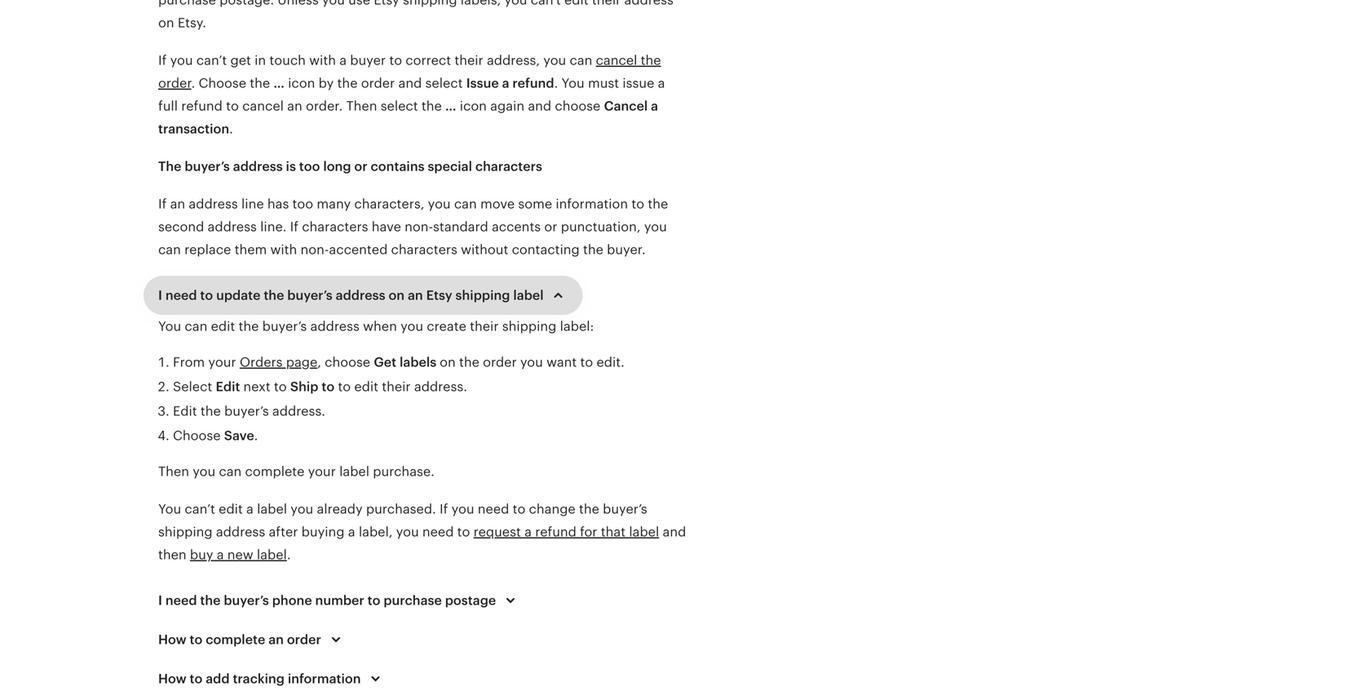 Task type: vqa. For each thing, say whether or not it's contained in the screenshot.
Respond
no



Task type: describe. For each thing, give the bounding box(es) containing it.
address inside dropdown button
[[336, 288, 386, 303]]

line.
[[260, 219, 287, 234]]

you down purchased.
[[396, 525, 419, 539]]

them
[[235, 242, 267, 257]]

labels
[[400, 355, 437, 370]]

buyer
[[350, 53, 386, 68]]

transaction
[[158, 122, 229, 136]]

tracking
[[233, 671, 285, 686]]

standard
[[433, 219, 488, 234]]

how to complete an order button
[[144, 620, 361, 659]]

save
[[224, 428, 254, 443]]

etsy
[[426, 288, 453, 303]]

then
[[158, 547, 187, 562]]

has
[[267, 197, 289, 211]]

. for . you must issue a full refund to cancel an order. then select the
[[554, 76, 558, 91]]

i for i need the buyer's phone number to purchase postage
[[158, 593, 162, 608]]

replace
[[184, 242, 231, 257]]

for
[[580, 525, 598, 539]]

without
[[461, 242, 509, 257]]

0 vertical spatial choose
[[555, 99, 601, 113]]

you for you can't edit a label you already purchased. if you need to change the buyer's shipping address after buying a label, you need to
[[158, 502, 181, 516]]

1 vertical spatial edit
[[354, 379, 379, 394]]

a up again
[[502, 76, 510, 91]]

1 vertical spatial their
[[470, 319, 499, 334]]

order down if you can't get in touch with a buyer to correct their address, you can
[[361, 76, 395, 91]]

you can edit the buyer's address when you create their shipping label:
[[158, 319, 594, 334]]

buyer's up orders page link
[[262, 319, 307, 334]]

postage
[[445, 593, 496, 608]]

request
[[474, 525, 521, 539]]

and then
[[158, 525, 686, 562]]

change
[[529, 502, 576, 516]]

to inside . you must issue a full refund to cancel an order. then select the
[[226, 99, 239, 113]]

the inside you can't edit a label you already purchased. if you need to change the buyer's shipping address after buying a label, you need to
[[579, 502, 600, 516]]

a left label,
[[348, 525, 355, 539]]

request a refund for that label link
[[474, 525, 659, 539]]

1 vertical spatial edit
[[173, 404, 197, 419]]

complete inside dropdown button
[[206, 632, 265, 647]]

edit.
[[597, 355, 625, 370]]

to inside the i need to update the buyer's address on an etsy shipping label dropdown button
[[200, 288, 213, 303]]

edit the buyer's address.
[[173, 404, 326, 419]]

label inside you can't edit a label you already purchased. if you need to change the buyer's shipping address after buying a label, you need to
[[257, 502, 287, 516]]

then inside . you must issue a full refund to cancel an order. then select the
[[346, 99, 377, 113]]

the
[[158, 159, 182, 174]]

how for how to add tracking information
[[158, 671, 187, 686]]

if right line.
[[290, 219, 299, 234]]

you right when on the top left of page
[[401, 319, 423, 334]]

accents
[[492, 219, 541, 234]]

buyer's right the
[[185, 159, 230, 174]]

0 vertical spatial or
[[354, 159, 368, 174]]

a right buy
[[217, 547, 224, 562]]

0 horizontal spatial then
[[158, 464, 189, 479]]

2 horizontal spatial characters
[[476, 159, 543, 174]]

choose save .
[[173, 428, 258, 443]]

buy a new label link
[[190, 547, 287, 562]]

address left line on the left top
[[189, 197, 238, 211]]

must
[[588, 76, 619, 91]]

0 horizontal spatial choose
[[325, 355, 370, 370]]

a inside . you must issue a full refund to cancel an order. then select the
[[658, 76, 665, 91]]

1 vertical spatial icon
[[460, 99, 487, 113]]

characters,
[[354, 197, 425, 211]]

label down after
[[257, 547, 287, 562]]

. for . choose the … icon by the order and select issue a refund
[[191, 76, 195, 91]]

information inside dropdown button
[[288, 671, 361, 686]]

ship
[[290, 379, 319, 394]]

an left etsy on the left top of the page
[[408, 288, 423, 303]]

you up buyer.
[[644, 219, 667, 234]]

2 vertical spatial refund
[[535, 525, 577, 539]]

some
[[518, 197, 552, 211]]

1 horizontal spatial characters
[[391, 242, 458, 257]]

request a refund for that label
[[474, 525, 659, 539]]

order.
[[306, 99, 343, 113]]

address down i need to update the buyer's address on an etsy shipping label
[[310, 319, 360, 334]]

cancel inside . you must issue a full refund to cancel an order. then select the
[[242, 99, 284, 113]]

. down edit the buyer's address.
[[254, 428, 258, 443]]

to inside if an address line has too many characters, you can move some information to the second address line. if characters have non-standard accents or punctuation, you can replace them with non-accented characters without contacting the buyer.
[[632, 197, 645, 211]]

full
[[158, 99, 178, 113]]

buyer's down accented at the left of page
[[287, 288, 333, 303]]

purchase.
[[373, 464, 435, 479]]

a inside cancel a transaction
[[651, 99, 659, 113]]

1 vertical spatial characters
[[302, 219, 368, 234]]

and inside and then
[[663, 525, 686, 539]]

that
[[601, 525, 626, 539]]

1 vertical spatial …
[[445, 99, 456, 113]]

0 vertical spatial too
[[299, 159, 320, 174]]

punctuation,
[[561, 219, 641, 234]]

purchase
[[384, 593, 442, 608]]

correct
[[406, 53, 451, 68]]

address,
[[487, 53, 540, 68]]

by
[[319, 76, 334, 91]]

have
[[372, 219, 401, 234]]

if inside you can't edit a label you already purchased. if you need to change the buyer's shipping address after buying a label, you need to
[[440, 502, 448, 516]]

you up request
[[452, 502, 474, 516]]

an inside . you must issue a full refund to cancel an order. then select the
[[287, 99, 302, 113]]

if up full
[[158, 53, 167, 68]]

buyer's inside you can't edit a label you already purchased. if you need to change the buyer's shipping address after buying a label, you need to
[[603, 502, 648, 516]]

buy
[[190, 547, 213, 562]]

0 horizontal spatial your
[[208, 355, 236, 370]]

select
[[173, 379, 212, 394]]

i need to update the buyer's address on an etsy shipping label button
[[144, 276, 583, 315]]

buying
[[302, 525, 345, 539]]

long
[[323, 159, 351, 174]]

address inside you can't edit a label you already purchased. if you need to change the buyer's shipping address after buying a label, you need to
[[216, 525, 265, 539]]

contains
[[371, 159, 425, 174]]

need down replace
[[165, 288, 197, 303]]

,
[[318, 355, 321, 370]]

an inside if an address line has too many characters, you can move some information to the second address line. if characters have non-standard accents or punctuation, you can replace them with non-accented characters without contacting the buyer.
[[170, 197, 185, 211]]

from your orders page , choose get labels on the order you want to edit.
[[173, 355, 625, 370]]

i for i need to update the buyer's address on an etsy shipping label
[[158, 288, 162, 303]]

want
[[547, 355, 577, 370]]

1 horizontal spatial your
[[308, 464, 336, 479]]

orders
[[240, 355, 283, 370]]

issue
[[466, 76, 499, 91]]

edit for buyer's
[[211, 319, 235, 334]]

create
[[427, 319, 467, 334]]

shipping inside you can't edit a label you already purchased. if you need to change the buyer's shipping address after buying a label, you need to
[[158, 525, 213, 539]]

shipping for label:
[[502, 319, 557, 334]]

you right address,
[[544, 53, 566, 68]]

can up must
[[570, 53, 593, 68]]

cancel a transaction
[[158, 99, 659, 136]]

0 vertical spatial non-
[[405, 219, 433, 234]]

purchased.
[[366, 502, 436, 516]]

or inside if an address line has too many characters, you can move some information to the second address line. if characters have non-standard accents or punctuation, you can replace them with non-accented characters without contacting the buyer.
[[545, 219, 558, 234]]

how to add tracking information
[[158, 671, 361, 686]]

edit for label
[[219, 502, 243, 516]]

label,
[[359, 525, 393, 539]]

you left want
[[520, 355, 543, 370]]

touch
[[270, 53, 306, 68]]

many
[[317, 197, 351, 211]]

i need the buyer's phone number to purchase postage button
[[144, 581, 535, 620]]

contacting
[[512, 242, 580, 257]]

label up already
[[339, 464, 370, 479]]

1 vertical spatial non-
[[301, 242, 329, 257]]

new
[[227, 547, 253, 562]]

select inside . you must issue a full refund to cancel an order. then select the
[[381, 99, 418, 113]]

update
[[216, 288, 261, 303]]

can down second
[[158, 242, 181, 257]]

already
[[317, 502, 363, 516]]

second
[[158, 219, 204, 234]]



Task type: locate. For each thing, give the bounding box(es) containing it.
you up then
[[158, 502, 181, 516]]

0 vertical spatial shipping
[[456, 288, 510, 303]]

2 vertical spatial characters
[[391, 242, 458, 257]]

1 vertical spatial or
[[545, 219, 558, 234]]

refund up transaction
[[181, 99, 223, 113]]

orders page link
[[240, 355, 318, 370]]

if up and then
[[440, 502, 448, 516]]

icon left by
[[288, 76, 315, 91]]

1 horizontal spatial with
[[309, 53, 336, 68]]

non-
[[405, 219, 433, 234], [301, 242, 329, 257]]

with inside if an address line has too many characters, you can move some information to the second address line. if characters have non-standard accents or punctuation, you can replace them with non-accented characters without contacting the buyer.
[[270, 242, 297, 257]]

complete
[[245, 464, 305, 479], [206, 632, 265, 647]]

the inside cancel the order
[[641, 53, 661, 68]]

again
[[490, 99, 525, 113]]

0 horizontal spatial characters
[[302, 219, 368, 234]]

their
[[455, 53, 484, 68], [470, 319, 499, 334], [382, 379, 411, 394]]

too
[[299, 159, 320, 174], [293, 197, 313, 211]]

0 vertical spatial i
[[158, 288, 162, 303]]

1 horizontal spatial information
[[556, 197, 628, 211]]

address up new
[[216, 525, 265, 539]]

your
[[208, 355, 236, 370], [308, 464, 336, 479]]

0 vertical spatial your
[[208, 355, 236, 370]]

0 vertical spatial …
[[274, 76, 285, 91]]

in
[[255, 53, 266, 68]]

edit left next
[[216, 379, 240, 394]]

0 vertical spatial select
[[426, 76, 463, 91]]

0 vertical spatial their
[[455, 53, 484, 68]]

1 horizontal spatial on
[[440, 355, 456, 370]]

shipping inside the i need to update the buyer's address on an etsy shipping label dropdown button
[[456, 288, 510, 303]]

you up standard
[[428, 197, 451, 211]]

a right request
[[525, 525, 532, 539]]

1 vertical spatial complete
[[206, 632, 265, 647]]

cancel up must
[[596, 53, 638, 68]]

. up transaction
[[191, 76, 195, 91]]

shipping
[[456, 288, 510, 303], [502, 319, 557, 334], [158, 525, 213, 539]]

1 vertical spatial with
[[270, 242, 297, 257]]

if up second
[[158, 197, 167, 211]]

can't up buy
[[185, 502, 215, 516]]

0 vertical spatial you
[[562, 76, 585, 91]]

2 vertical spatial and
[[663, 525, 686, 539]]

icon
[[288, 76, 315, 91], [460, 99, 487, 113]]

refund inside . you must issue a full refund to cancel an order. then select the
[[181, 99, 223, 113]]

or up contacting
[[545, 219, 558, 234]]

. for .
[[229, 122, 233, 136]]

0 vertical spatial then
[[346, 99, 377, 113]]

cancel the order
[[158, 53, 661, 91]]

1 horizontal spatial choose
[[555, 99, 601, 113]]

to inside i need the buyer's phone number to purchase postage dropdown button
[[368, 593, 381, 608]]

to inside how to add tracking information dropdown button
[[190, 671, 203, 686]]

1 horizontal spatial select
[[426, 76, 463, 91]]

then down . choose the … icon by the order and select issue a refund
[[346, 99, 377, 113]]

a right issue
[[658, 76, 665, 91]]

a left buyer
[[340, 53, 347, 68]]

2 horizontal spatial and
[[663, 525, 686, 539]]

cancel inside cancel the order
[[596, 53, 638, 68]]

from
[[173, 355, 205, 370]]

address up you can edit the buyer's address when you create their shipping label:
[[336, 288, 386, 303]]

1 vertical spatial and
[[528, 99, 552, 113]]

edit down select
[[173, 404, 197, 419]]

0 horizontal spatial with
[[270, 242, 297, 257]]

a
[[340, 53, 347, 68], [502, 76, 510, 91], [658, 76, 665, 91], [651, 99, 659, 113], [246, 502, 254, 516], [348, 525, 355, 539], [525, 525, 532, 539], [217, 547, 224, 562]]

you up from
[[158, 319, 181, 334]]

1 vertical spatial you
[[158, 319, 181, 334]]

0 horizontal spatial or
[[354, 159, 368, 174]]

1 i from the top
[[158, 288, 162, 303]]

0 horizontal spatial on
[[389, 288, 405, 303]]

1 vertical spatial your
[[308, 464, 336, 479]]

you inside you can't edit a label you already purchased. if you need to change the buyer's shipping address after buying a label, you need to
[[158, 502, 181, 516]]

can up standard
[[454, 197, 477, 211]]

edit down get
[[354, 379, 379, 394]]

0 horizontal spatial non-
[[301, 242, 329, 257]]

need up request
[[478, 502, 509, 516]]

buy a new label .
[[190, 547, 291, 562]]

how
[[158, 632, 187, 647], [158, 671, 187, 686]]

buyer's up how to complete an order dropdown button
[[224, 593, 269, 608]]

if
[[158, 53, 167, 68], [158, 197, 167, 211], [290, 219, 299, 234], [440, 502, 448, 516]]

0 vertical spatial refund
[[513, 76, 554, 91]]

address up them
[[208, 219, 257, 234]]

complete down save
[[245, 464, 305, 479]]

0 vertical spatial edit
[[211, 319, 235, 334]]

cancel the order link
[[158, 53, 661, 91]]

1 vertical spatial select
[[381, 99, 418, 113]]

cancel down in
[[242, 99, 284, 113]]

i need the buyer's phone number to purchase postage
[[158, 593, 496, 608]]

1 vertical spatial choose
[[173, 428, 221, 443]]

1 vertical spatial can't
[[185, 502, 215, 516]]

non- down many
[[301, 242, 329, 257]]

choose down must
[[555, 99, 601, 113]]

0 vertical spatial icon
[[288, 76, 315, 91]]

i inside i need the buyer's phone number to purchase postage dropdown button
[[158, 593, 162, 608]]

if you can't get in touch with a buyer to correct their address, you can
[[158, 53, 596, 68]]

after
[[269, 525, 298, 539]]

… down the correct
[[445, 99, 456, 113]]

information up punctuation,
[[556, 197, 628, 211]]

label
[[513, 288, 544, 303], [339, 464, 370, 479], [257, 502, 287, 516], [629, 525, 659, 539], [257, 547, 287, 562]]

… down touch
[[274, 76, 285, 91]]

then you can complete your label purchase.
[[158, 464, 435, 479]]

can up from
[[185, 319, 208, 334]]

move
[[481, 197, 515, 211]]

buyer's up save
[[224, 404, 269, 419]]

0 vertical spatial can't
[[196, 53, 227, 68]]

1 vertical spatial on
[[440, 355, 456, 370]]

too right the "is"
[[299, 159, 320, 174]]

0 horizontal spatial …
[[274, 76, 285, 91]]

0 horizontal spatial and
[[399, 76, 422, 91]]

shipping for label
[[456, 288, 510, 303]]

0 horizontal spatial information
[[288, 671, 361, 686]]

1 horizontal spatial edit
[[216, 379, 240, 394]]

a up new
[[246, 502, 254, 516]]

select
[[426, 76, 463, 91], [381, 99, 418, 113]]

1 vertical spatial too
[[293, 197, 313, 211]]

cancel
[[604, 99, 648, 113]]

label inside dropdown button
[[513, 288, 544, 303]]

get
[[374, 355, 397, 370]]

how to add tracking information button
[[144, 659, 400, 691]]

shipping right etsy on the left top of the page
[[456, 288, 510, 303]]

how inside how to complete an order dropdown button
[[158, 632, 187, 647]]

to
[[389, 53, 402, 68], [226, 99, 239, 113], [632, 197, 645, 211], [200, 288, 213, 303], [581, 355, 593, 370], [274, 379, 287, 394], [322, 379, 335, 394], [338, 379, 351, 394], [513, 502, 526, 516], [457, 525, 470, 539], [368, 593, 381, 608], [190, 632, 203, 647], [190, 671, 203, 686]]

too right has
[[293, 197, 313, 211]]

their right create
[[470, 319, 499, 334]]

2 vertical spatial shipping
[[158, 525, 213, 539]]

1 vertical spatial shipping
[[502, 319, 557, 334]]

and right that
[[663, 525, 686, 539]]

i need to update the buyer's address on an etsy shipping label
[[158, 288, 544, 303]]

how to complete an order
[[158, 632, 321, 647]]

0 horizontal spatial select
[[381, 99, 418, 113]]

0 vertical spatial and
[[399, 76, 422, 91]]

choose
[[199, 76, 246, 91], [173, 428, 221, 443]]

or right long at the left of page
[[354, 159, 368, 174]]

with down line.
[[270, 242, 297, 257]]

0 horizontal spatial cancel
[[242, 99, 284, 113]]

on right labels
[[440, 355, 456, 370]]

buyer.
[[607, 242, 646, 257]]

special
[[428, 159, 472, 174]]

you can't edit a label you already purchased. if you need to change the buyer's shipping address after buying a label, you need to
[[158, 502, 648, 539]]

complete up add
[[206, 632, 265, 647]]

address left the "is"
[[233, 159, 283, 174]]

you inside . you must issue a full refund to cancel an order. then select the
[[562, 76, 585, 91]]

label:
[[560, 319, 594, 334]]

an left order.
[[287, 99, 302, 113]]

refund
[[513, 76, 554, 91], [181, 99, 223, 113], [535, 525, 577, 539]]

an up second
[[170, 197, 185, 211]]

an
[[287, 99, 302, 113], [170, 197, 185, 211], [408, 288, 423, 303], [269, 632, 284, 647]]

page
[[286, 355, 318, 370]]

0 vertical spatial edit
[[216, 379, 240, 394]]

edit inside you can't edit a label you already purchased. if you need to change the buyer's shipping address after buying a label, you need to
[[219, 502, 243, 516]]

cancel
[[596, 53, 638, 68], [242, 99, 284, 113]]

characters down standard
[[391, 242, 458, 257]]

2 vertical spatial their
[[382, 379, 411, 394]]

… icon again and choose
[[445, 99, 604, 113]]

number
[[315, 593, 365, 608]]

label right that
[[629, 525, 659, 539]]

1 horizontal spatial then
[[346, 99, 377, 113]]

you for you can edit the buyer's address when you create their shipping label:
[[158, 319, 181, 334]]

choose down get
[[199, 76, 246, 91]]

1 vertical spatial choose
[[325, 355, 370, 370]]

choose left save
[[173, 428, 221, 443]]

0 vertical spatial how
[[158, 632, 187, 647]]

address
[[233, 159, 283, 174], [189, 197, 238, 211], [208, 219, 257, 234], [336, 288, 386, 303], [310, 319, 360, 334], [216, 525, 265, 539]]

order down phone
[[287, 632, 321, 647]]

i
[[158, 288, 162, 303], [158, 593, 162, 608]]

a down issue
[[651, 99, 659, 113]]

. down get
[[229, 122, 233, 136]]

information right tracking
[[288, 671, 361, 686]]

need down purchased.
[[423, 525, 454, 539]]

. inside . you must issue a full refund to cancel an order. then select the
[[554, 76, 558, 91]]

edit up the buy a new label link
[[219, 502, 243, 516]]

non- right have
[[405, 219, 433, 234]]

when
[[363, 319, 397, 334]]

1 vertical spatial cancel
[[242, 99, 284, 113]]

you down the choose save . on the bottom left of page
[[193, 464, 216, 479]]

your up already
[[308, 464, 336, 479]]

1 horizontal spatial non-
[[405, 219, 433, 234]]

add
[[206, 671, 230, 686]]

1 vertical spatial i
[[158, 593, 162, 608]]

1 horizontal spatial icon
[[460, 99, 487, 113]]

you left must
[[562, 76, 585, 91]]

i down second
[[158, 288, 162, 303]]

if an address line has too many characters, you can move some information to the second address line. if characters have non-standard accents or punctuation, you can replace them with non-accented characters without contacting the buyer.
[[158, 197, 668, 257]]

2 i from the top
[[158, 593, 162, 608]]

on
[[389, 288, 405, 303], [440, 355, 456, 370]]

characters down many
[[302, 219, 368, 234]]

. down after
[[287, 547, 291, 562]]

you up full
[[170, 53, 193, 68]]

1 how from the top
[[158, 632, 187, 647]]

icon down issue
[[460, 99, 487, 113]]

0 horizontal spatial icon
[[288, 76, 315, 91]]

2 vertical spatial you
[[158, 502, 181, 516]]

0 vertical spatial cancel
[[596, 53, 638, 68]]

1 horizontal spatial …
[[445, 99, 456, 113]]

information inside if an address line has too many characters, you can move some information to the second address line. if characters have non-standard accents or punctuation, you can replace them with non-accented characters without contacting the buyer.
[[556, 197, 628, 211]]

order left want
[[483, 355, 517, 370]]

can't inside you can't edit a label you already purchased. if you need to change the buyer's shipping address after buying a label, you need to
[[185, 502, 215, 516]]

the buyer's address is too long or contains special characters
[[158, 159, 543, 174]]

1 horizontal spatial and
[[528, 99, 552, 113]]

2 how from the top
[[158, 671, 187, 686]]

phone
[[272, 593, 312, 608]]

the inside . you must issue a full refund to cancel an order. then select the
[[422, 99, 442, 113]]

next
[[243, 379, 271, 394]]

too inside if an address line has too many characters, you can move some information to the second address line. if characters have non-standard accents or punctuation, you can replace them with non-accented characters without contacting the buyer.
[[293, 197, 313, 211]]

0 vertical spatial complete
[[245, 464, 305, 479]]

1 horizontal spatial address.
[[414, 379, 467, 394]]

need down then
[[165, 593, 197, 608]]

issue
[[623, 76, 655, 91]]

order inside dropdown button
[[287, 632, 321, 647]]

address. down ship
[[272, 404, 326, 419]]

get
[[230, 53, 251, 68]]

0 vertical spatial on
[[389, 288, 405, 303]]

choose right , in the left bottom of the page
[[325, 355, 370, 370]]

refund up … icon again and choose
[[513, 76, 554, 91]]

0 vertical spatial information
[[556, 197, 628, 211]]

with
[[309, 53, 336, 68], [270, 242, 297, 257]]

their up issue
[[455, 53, 484, 68]]

0 horizontal spatial edit
[[173, 404, 197, 419]]

0 horizontal spatial address.
[[272, 404, 326, 419]]

1 horizontal spatial cancel
[[596, 53, 638, 68]]

edit
[[216, 379, 240, 394], [173, 404, 197, 419]]

their down from your orders page , choose get labels on the order you want to edit.
[[382, 379, 411, 394]]

order inside cancel the order
[[158, 76, 191, 91]]

how for how to complete an order
[[158, 632, 187, 647]]

1 vertical spatial refund
[[181, 99, 223, 113]]

0 vertical spatial with
[[309, 53, 336, 68]]

1 vertical spatial then
[[158, 464, 189, 479]]

1 vertical spatial address.
[[272, 404, 326, 419]]

select edit next to ship to to edit their address.
[[173, 379, 471, 394]]

buyer's up that
[[603, 502, 648, 516]]

1 vertical spatial information
[[288, 671, 361, 686]]

2 vertical spatial edit
[[219, 502, 243, 516]]

0 vertical spatial address.
[[414, 379, 467, 394]]

how inside how to add tracking information dropdown button
[[158, 671, 187, 686]]

0 vertical spatial choose
[[199, 76, 246, 91]]

label up after
[[257, 502, 287, 516]]

i inside the i need to update the buyer's address on an etsy shipping label dropdown button
[[158, 288, 162, 303]]

on inside the i need to update the buyer's address on an etsy shipping label dropdown button
[[389, 288, 405, 303]]

1 vertical spatial how
[[158, 671, 187, 686]]

shipping up then
[[158, 525, 213, 539]]

to inside how to complete an order dropdown button
[[190, 632, 203, 647]]

choose
[[555, 99, 601, 113], [325, 355, 370, 370]]

can't
[[196, 53, 227, 68], [185, 502, 215, 516]]

on up when on the top left of page
[[389, 288, 405, 303]]

is
[[286, 159, 296, 174]]

and down the correct
[[399, 76, 422, 91]]

you up after
[[291, 502, 313, 516]]

0 vertical spatial characters
[[476, 159, 543, 174]]

then down the choose save . on the bottom left of page
[[158, 464, 189, 479]]

1 horizontal spatial or
[[545, 219, 558, 234]]

. you must issue a full refund to cancel an order. then select the
[[158, 76, 665, 113]]

select down . choose the … icon by the order and select issue a refund
[[381, 99, 418, 113]]

can down save
[[219, 464, 242, 479]]

line
[[242, 197, 264, 211]]

can't left get
[[196, 53, 227, 68]]

an up how to add tracking information dropdown button
[[269, 632, 284, 647]]



